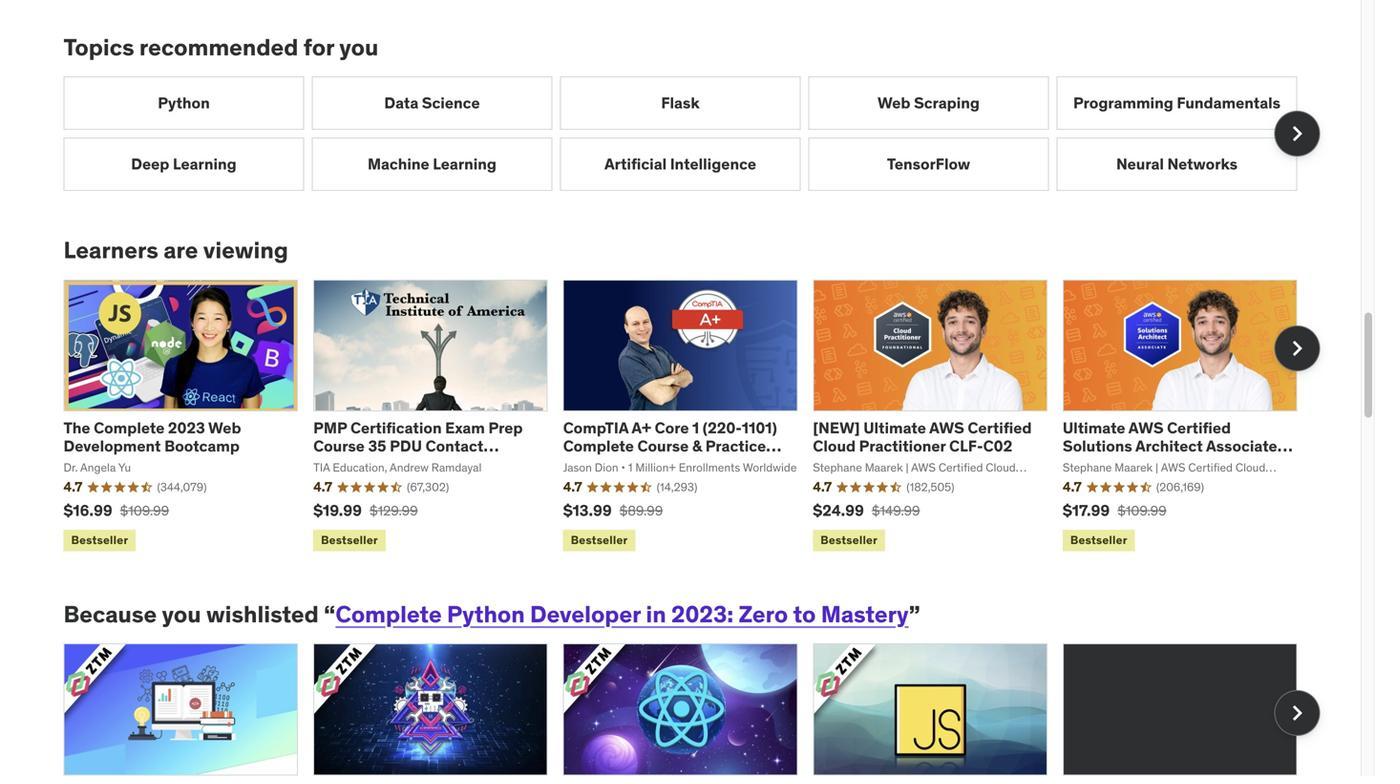 Task type: locate. For each thing, give the bounding box(es) containing it.
2 ultimate from the left
[[1063, 418, 1126, 438]]

2 course from the left
[[638, 437, 689, 456]]

web
[[878, 93, 911, 113], [208, 418, 241, 438]]

0 vertical spatial python
[[158, 93, 210, 113]]

course inside 'comptia a+ core 1 (220-1101) complete course & practice exam'
[[638, 437, 689, 456]]

exam left prep
[[445, 418, 485, 438]]

1 vertical spatial web
[[208, 418, 241, 438]]

certified inside [new] ultimate aws certified cloud practitioner clf-c02
[[968, 418, 1032, 438]]

2023:
[[672, 600, 734, 629]]

the complete 2023 web development bootcamp
[[64, 418, 241, 456]]

0 horizontal spatial web
[[208, 418, 241, 438]]

ultimate aws certified solutions architect associate saa-c03 link
[[1063, 418, 1293, 475]]

1 vertical spatial exam
[[563, 455, 603, 475]]

certified inside ultimate aws certified solutions architect associate saa-c03
[[1167, 418, 1231, 438]]

development
[[64, 437, 161, 456]]

c03
[[1100, 455, 1129, 475]]

0 horizontal spatial you
[[162, 600, 201, 629]]

ultimate
[[864, 418, 926, 438], [1063, 418, 1126, 438]]

2 vertical spatial carousel element
[[64, 644, 1320, 777]]

0 vertical spatial exam
[[445, 418, 485, 438]]

course left '&'
[[638, 437, 689, 456]]

0 horizontal spatial learning
[[173, 154, 237, 174]]

2 next image from the top
[[1282, 698, 1313, 729]]

course
[[313, 437, 365, 456], [638, 437, 689, 456]]

artificial intelligence
[[605, 154, 757, 174]]

1 next image from the top
[[1282, 119, 1313, 149]]

1 horizontal spatial ultimate
[[1063, 418, 1126, 438]]

tensorflow
[[887, 154, 971, 174]]

next image
[[1282, 119, 1313, 149], [1282, 698, 1313, 729]]

intelligence
[[670, 154, 757, 174]]

saa-
[[1063, 455, 1100, 475]]

mastery
[[821, 600, 909, 629]]

0 horizontal spatial certified
[[968, 418, 1032, 438]]

0 vertical spatial web
[[878, 93, 911, 113]]

core
[[655, 418, 689, 438]]

python
[[158, 93, 210, 113], [447, 600, 525, 629]]

learning inside machine learning link
[[433, 154, 497, 174]]

science
[[422, 93, 480, 113]]

topics
[[64, 33, 134, 61]]

learners are viewing
[[64, 236, 288, 265]]

1 ultimate from the left
[[864, 418, 926, 438]]

exam down comptia
[[563, 455, 603, 475]]

exam
[[445, 418, 485, 438], [563, 455, 603, 475]]

1
[[693, 418, 699, 438]]

fundamentals
[[1177, 93, 1281, 113]]

learning
[[173, 154, 237, 174], [433, 154, 497, 174]]

the complete 2023 web development bootcamp link
[[64, 418, 241, 456]]

0 horizontal spatial course
[[313, 437, 365, 456]]

you
[[339, 33, 379, 61], [162, 600, 201, 629]]

carousel element
[[64, 76, 1320, 191], [64, 280, 1320, 555], [64, 644, 1320, 777]]

2 horizontal spatial complete
[[563, 437, 634, 456]]

tensorflow link
[[809, 138, 1049, 191]]

next image
[[1282, 333, 1313, 364]]

1 horizontal spatial you
[[339, 33, 379, 61]]

because
[[64, 600, 157, 629]]

2023
[[168, 418, 205, 438]]

2 learning from the left
[[433, 154, 497, 174]]

artificial
[[605, 154, 667, 174]]

web right 2023 at the left
[[208, 418, 241, 438]]

course inside pmp certification exam prep course 35 pdu contact hours/pdu
[[313, 437, 365, 456]]

aws inside ultimate aws certified solutions architect associate saa-c03
[[1129, 418, 1164, 438]]

comptia a+ core 1 (220-1101) complete course & practice exam
[[563, 418, 777, 475]]

complete
[[94, 418, 165, 438], [563, 437, 634, 456], [336, 600, 442, 629]]

next image for because you wishlisted "
[[1282, 698, 1313, 729]]

1 vertical spatial you
[[162, 600, 201, 629]]

0 horizontal spatial exam
[[445, 418, 485, 438]]

1 vertical spatial next image
[[1282, 698, 1313, 729]]

2 aws from the left
[[1129, 418, 1164, 438]]

1 horizontal spatial aws
[[1129, 418, 1164, 438]]

1 learning from the left
[[173, 154, 237, 174]]

pmp certification exam prep course 35 pdu contact hours/pdu link
[[313, 418, 523, 475]]

1 horizontal spatial course
[[638, 437, 689, 456]]

web scraping link
[[809, 76, 1049, 130]]

2 certified from the left
[[1167, 418, 1231, 438]]

exam inside 'comptia a+ core 1 (220-1101) complete course & practice exam'
[[563, 455, 603, 475]]

1 horizontal spatial web
[[878, 93, 911, 113]]

web left scraping at the right top of page
[[878, 93, 911, 113]]

learning right "deep"
[[173, 154, 237, 174]]

ultimate up saa-
[[1063, 418, 1126, 438]]

learning inside deep learning link
[[173, 154, 237, 174]]

1 horizontal spatial python
[[447, 600, 525, 629]]

data science link
[[312, 76, 553, 130]]

aws inside [new] ultimate aws certified cloud practitioner clf-c02
[[929, 418, 965, 438]]

0 horizontal spatial ultimate
[[864, 418, 926, 438]]

aws
[[929, 418, 965, 438], [1129, 418, 1164, 438]]

recommended
[[139, 33, 298, 61]]

(220-
[[703, 418, 742, 438]]

1 vertical spatial carousel element
[[64, 280, 1320, 555]]

learners
[[64, 236, 158, 265]]

35
[[368, 437, 386, 456]]

comptia a+ core 1 (220-1101) complete course & practice exam link
[[563, 418, 782, 475]]

1 carousel element from the top
[[64, 76, 1320, 191]]

1 horizontal spatial exam
[[563, 455, 603, 475]]

zero
[[739, 600, 788, 629]]

1 certified from the left
[[968, 418, 1032, 438]]

carousel element containing the complete 2023 web development bootcamp
[[64, 280, 1320, 555]]

course left 35
[[313, 437, 365, 456]]

0 vertical spatial next image
[[1282, 119, 1313, 149]]

1 course from the left
[[313, 437, 365, 456]]

the
[[64, 418, 90, 438]]

ultimate inside [new] ultimate aws certified cloud practitioner clf-c02
[[864, 418, 926, 438]]

0 horizontal spatial aws
[[929, 418, 965, 438]]

ultimate right [new] in the bottom of the page
[[864, 418, 926, 438]]

prep
[[488, 418, 523, 438]]

0 vertical spatial carousel element
[[64, 76, 1320, 191]]

0 horizontal spatial complete
[[94, 418, 165, 438]]

machine learning link
[[312, 138, 553, 191]]

clf-
[[949, 437, 983, 456]]

aws up the c03
[[1129, 418, 1164, 438]]

1 aws from the left
[[929, 418, 965, 438]]

3 carousel element from the top
[[64, 644, 1320, 777]]

ultimate inside ultimate aws certified solutions architect associate saa-c03
[[1063, 418, 1126, 438]]

pmp certification exam prep course 35 pdu contact hours/pdu
[[313, 418, 523, 475]]

certification
[[350, 418, 442, 438]]

associate
[[1206, 437, 1278, 456]]

you right for
[[339, 33, 379, 61]]

flask
[[661, 93, 700, 113]]

deep
[[131, 154, 169, 174]]

1 horizontal spatial learning
[[433, 154, 497, 174]]

certified
[[968, 418, 1032, 438], [1167, 418, 1231, 438]]

ultimate aws certified solutions architect associate saa-c03
[[1063, 418, 1278, 475]]

learning for machine learning
[[433, 154, 497, 174]]

aws left c02
[[929, 418, 965, 438]]

learning down science
[[433, 154, 497, 174]]

deep learning
[[131, 154, 237, 174]]

you right because
[[162, 600, 201, 629]]

1 horizontal spatial certified
[[1167, 418, 1231, 438]]

carousel element containing python
[[64, 76, 1320, 191]]

carousel element for learners are viewing
[[64, 280, 1320, 555]]

0 horizontal spatial python
[[158, 93, 210, 113]]

web scraping
[[878, 93, 980, 113]]

2 carousel element from the top
[[64, 280, 1320, 555]]



Task type: vqa. For each thing, say whether or not it's contained in the screenshot.
leftmost Web
yes



Task type: describe. For each thing, give the bounding box(es) containing it.
machine
[[368, 154, 430, 174]]

neural networks link
[[1057, 138, 1298, 191]]

because you wishlisted " complete python developer in 2023: zero to mastery "
[[64, 600, 920, 629]]

programming
[[1074, 93, 1174, 113]]

data
[[384, 93, 419, 113]]

deep learning link
[[64, 138, 304, 191]]

neural networks
[[1117, 154, 1238, 174]]

complete python developer in 2023: zero to mastery link
[[336, 600, 909, 629]]

python inside 'carousel' element
[[158, 93, 210, 113]]

"
[[324, 600, 336, 629]]

python link
[[64, 76, 304, 130]]

comptia
[[563, 418, 629, 438]]

pmp
[[313, 418, 347, 438]]

machine learning
[[368, 154, 497, 174]]

solutions
[[1063, 437, 1133, 456]]

flask link
[[560, 76, 801, 130]]

c02
[[983, 437, 1013, 456]]

[new]
[[813, 418, 860, 438]]

web inside "the complete 2023 web development bootcamp"
[[208, 418, 241, 438]]

neural
[[1117, 154, 1164, 174]]

[new] ultimate aws certified cloud practitioner clf-c02
[[813, 418, 1032, 456]]

0 vertical spatial you
[[339, 33, 379, 61]]

practitioner
[[859, 437, 946, 456]]

next image for topics recommended for you
[[1282, 119, 1313, 149]]

[new] ultimate aws certified cloud practitioner clf-c02 link
[[813, 418, 1032, 456]]

data science
[[384, 93, 480, 113]]

wishlisted
[[206, 600, 319, 629]]

pdu
[[390, 437, 422, 456]]

are
[[164, 236, 198, 265]]

complete inside "the complete 2023 web development bootcamp"
[[94, 418, 165, 438]]

hours/pdu
[[313, 455, 398, 475]]

architect
[[1136, 437, 1203, 456]]

to
[[793, 600, 816, 629]]

learning for deep learning
[[173, 154, 237, 174]]

bootcamp
[[164, 437, 240, 456]]

networks
[[1168, 154, 1238, 174]]

exam inside pmp certification exam prep course 35 pdu contact hours/pdu
[[445, 418, 485, 438]]

artificial intelligence link
[[560, 138, 801, 191]]

for
[[303, 33, 334, 61]]

cloud
[[813, 437, 856, 456]]

programming fundamentals
[[1074, 93, 1281, 113]]

&
[[692, 437, 702, 456]]

1101)
[[742, 418, 777, 438]]

complete inside 'comptia a+ core 1 (220-1101) complete course & practice exam'
[[563, 437, 634, 456]]

topics recommended for you
[[64, 33, 379, 61]]

"
[[909, 600, 920, 629]]

developer
[[530, 600, 641, 629]]

a+
[[632, 418, 651, 438]]

carousel element for topics recommended for you
[[64, 76, 1320, 191]]

viewing
[[203, 236, 288, 265]]

contact
[[426, 437, 484, 456]]

1 vertical spatial python
[[447, 600, 525, 629]]

programming fundamentals link
[[1057, 76, 1298, 130]]

scraping
[[914, 93, 980, 113]]

1 horizontal spatial complete
[[336, 600, 442, 629]]

practice
[[706, 437, 766, 456]]

in
[[646, 600, 666, 629]]



